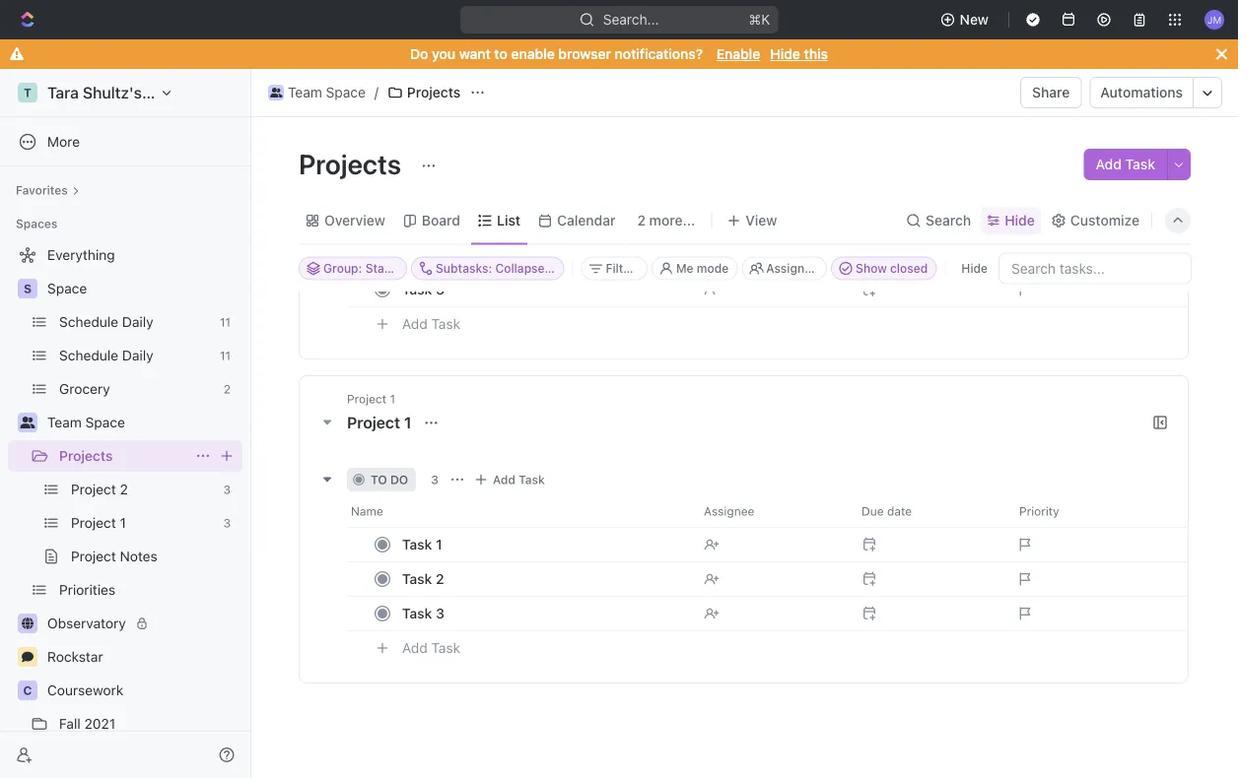 Task type: locate. For each thing, give the bounding box(es) containing it.
user group image
[[270, 88, 282, 98], [20, 417, 35, 429]]

0 vertical spatial ‎task
[[402, 537, 432, 553]]

daily up 'grocery' link
[[122, 347, 153, 364]]

2 vertical spatial hide
[[961, 262, 988, 276]]

enable
[[716, 46, 760, 62]]

1 up project notes
[[120, 515, 126, 531]]

0 vertical spatial 11
[[220, 315, 231, 329]]

1 vertical spatial to
[[371, 473, 387, 487]]

0 vertical spatial team
[[288, 84, 322, 101]]

projects down the you at left top
[[407, 84, 461, 101]]

priorities link
[[59, 575, 239, 606]]

1 horizontal spatial hide
[[961, 262, 988, 276]]

coursework link
[[47, 675, 239, 707]]

task up name 'dropdown button'
[[519, 473, 545, 487]]

‎task down ‎task 1
[[402, 571, 432, 588]]

space left /
[[326, 84, 366, 101]]

1 vertical spatial team
[[47, 415, 82, 431]]

daily for second schedule daily link from the bottom of the sidebar navigation
[[122, 314, 153, 330]]

add
[[1096, 156, 1122, 173], [402, 316, 428, 332], [493, 473, 515, 487], [402, 640, 428, 657]]

enable
[[511, 46, 555, 62]]

2 horizontal spatial hide
[[1005, 212, 1035, 229]]

tree
[[8, 240, 243, 779]]

schedule
[[59, 314, 118, 330], [59, 347, 118, 364]]

priorities
[[59, 582, 115, 598]]

rockstar link
[[47, 642, 239, 673]]

1 vertical spatial 11
[[220, 349, 231, 363]]

projects link down the do
[[382, 81, 466, 104]]

2 more...
[[637, 212, 695, 229]]

tree containing everything
[[8, 240, 243, 779]]

3
[[431, 473, 439, 487], [223, 483, 231, 497], [223, 517, 231, 530], [436, 606, 444, 622]]

2 ‎task from the top
[[402, 571, 432, 588]]

1 up ‎task 2 on the left
[[436, 537, 442, 553]]

add task down subtasks: at the top left
[[402, 316, 460, 332]]

c
[[23, 684, 32, 698]]

project for the project notes link
[[71, 549, 116, 565]]

11
[[220, 315, 231, 329], [220, 349, 231, 363]]

0 vertical spatial projects link
[[382, 81, 466, 104]]

1 horizontal spatial team space
[[288, 84, 366, 101]]

0 vertical spatial projects
[[407, 84, 461, 101]]

1 vertical spatial ‎task
[[402, 571, 432, 588]]

date
[[887, 505, 912, 519]]

2 vertical spatial projects
[[59, 448, 113, 464]]

me mode
[[676, 262, 729, 276]]

0 vertical spatial hide
[[770, 46, 800, 62]]

0 horizontal spatial team space
[[47, 415, 125, 431]]

1 vertical spatial schedule daily
[[59, 347, 153, 364]]

0 vertical spatial user group image
[[270, 88, 282, 98]]

team left /
[[288, 84, 322, 101]]

schedule daily down the space link
[[59, 314, 153, 330]]

schedule down the space link
[[59, 314, 118, 330]]

hide inside button
[[961, 262, 988, 276]]

this
[[804, 46, 828, 62]]

notifications?
[[615, 46, 703, 62]]

observatory
[[47, 616, 126, 632]]

tara shultz's workspace
[[47, 83, 228, 102]]

‎task 1
[[402, 537, 442, 553]]

1 vertical spatial daily
[[122, 347, 153, 364]]

schedule daily link down the space link
[[59, 307, 212, 338]]

assignees
[[766, 262, 825, 276]]

status
[[365, 262, 402, 276]]

0 vertical spatial schedule daily link
[[59, 307, 212, 338]]

hide button
[[954, 257, 996, 280]]

team space left /
[[288, 84, 366, 101]]

to
[[494, 46, 508, 62], [371, 473, 387, 487]]

want
[[459, 46, 491, 62]]

daily
[[122, 314, 153, 330], [122, 347, 153, 364]]

1 schedule daily link from the top
[[59, 307, 212, 338]]

team space
[[288, 84, 366, 101], [47, 415, 125, 431]]

0 horizontal spatial team
[[47, 415, 82, 431]]

1 horizontal spatial projects link
[[382, 81, 466, 104]]

project for project 1 link
[[71, 515, 116, 531]]

add task button down "task 3"
[[393, 637, 468, 660]]

0 vertical spatial schedule daily
[[59, 314, 153, 330]]

hide down search
[[961, 262, 988, 276]]

tara
[[47, 83, 79, 102]]

1 daily from the top
[[122, 314, 153, 330]]

1 vertical spatial team space link
[[47, 407, 239, 439]]

2 11 from the top
[[220, 349, 231, 363]]

to right the want in the left of the page
[[494, 46, 508, 62]]

board link
[[418, 207, 460, 235]]

schedule daily link up 'grocery' link
[[59, 340, 212, 372]]

1 ‎task from the top
[[402, 537, 432, 553]]

team
[[288, 84, 322, 101], [47, 415, 82, 431]]

t
[[24, 86, 32, 100]]

add task button
[[1084, 149, 1167, 180], [393, 312, 468, 336], [469, 468, 553, 492], [393, 637, 468, 660]]

search
[[926, 212, 971, 229]]

project 1 link
[[71, 508, 215, 539]]

do
[[410, 46, 428, 62]]

customize
[[1070, 212, 1140, 229]]

schedule daily up grocery
[[59, 347, 153, 364]]

user group image inside tree
[[20, 417, 35, 429]]

mode
[[697, 262, 729, 276]]

2 up "task 3"
[[436, 571, 444, 588]]

0 horizontal spatial user group image
[[20, 417, 35, 429]]

list
[[497, 212, 520, 229]]

1 schedule from the top
[[59, 314, 118, 330]]

2 daily from the top
[[122, 347, 153, 364]]

daily for 1st schedule daily link from the bottom of the sidebar navigation
[[122, 347, 153, 364]]

2 left more...
[[637, 212, 646, 229]]

assignees button
[[742, 257, 827, 280]]

team space link
[[263, 81, 371, 104], [47, 407, 239, 439]]

task
[[1125, 156, 1155, 173], [431, 316, 460, 332], [519, 473, 545, 487], [402, 606, 432, 622], [431, 640, 460, 657]]

hide right search
[[1005, 212, 1035, 229]]

due date
[[862, 505, 912, 519]]

projects
[[407, 84, 461, 101], [299, 147, 407, 180], [59, 448, 113, 464]]

workspace
[[146, 83, 228, 102]]

space
[[326, 84, 366, 101], [47, 280, 87, 297], [85, 415, 125, 431]]

2 vertical spatial space
[[85, 415, 125, 431]]

team inside sidebar navigation
[[47, 415, 82, 431]]

2 up project 1 link
[[120, 482, 128, 498]]

1 vertical spatial hide
[[1005, 212, 1035, 229]]

schedule up grocery
[[59, 347, 118, 364]]

team space link left /
[[263, 81, 371, 104]]

1 vertical spatial project 1
[[347, 414, 415, 432]]

project 1
[[347, 392, 395, 406], [347, 414, 415, 432], [71, 515, 126, 531]]

closed
[[890, 262, 928, 276]]

2
[[637, 212, 646, 229], [224, 382, 231, 396], [120, 482, 128, 498], [436, 571, 444, 588]]

‎task
[[402, 537, 432, 553], [402, 571, 432, 588]]

task down "task 3"
[[431, 640, 460, 657]]

projects up overview
[[299, 147, 407, 180]]

board
[[422, 212, 460, 229]]

2 vertical spatial project 1
[[71, 515, 126, 531]]

1 up to do
[[390, 392, 395, 406]]

Search tasks... text field
[[1000, 254, 1191, 283]]

team down grocery
[[47, 415, 82, 431]]

‎task up ‎task 2 on the left
[[402, 537, 432, 553]]

1 vertical spatial projects link
[[59, 441, 187, 472]]

1 11 from the top
[[220, 315, 231, 329]]

0 vertical spatial space
[[326, 84, 366, 101]]

3 down ‎task 2 on the left
[[436, 606, 444, 622]]

0 vertical spatial team space
[[288, 84, 366, 101]]

hide left this
[[770, 46, 800, 62]]

project 1 inside tree
[[71, 515, 126, 531]]

1 vertical spatial user group image
[[20, 417, 35, 429]]

to left do
[[371, 473, 387, 487]]

0 vertical spatial daily
[[122, 314, 153, 330]]

overview link
[[320, 207, 385, 235]]

project
[[347, 392, 387, 406], [347, 414, 400, 432], [71, 482, 116, 498], [71, 515, 116, 531], [71, 549, 116, 565]]

daily down the space link
[[122, 314, 153, 330]]

1
[[390, 392, 395, 406], [404, 414, 412, 432], [120, 515, 126, 531], [436, 537, 442, 553]]

1 vertical spatial team space
[[47, 415, 125, 431]]

0 vertical spatial to
[[494, 46, 508, 62]]

1 horizontal spatial team space link
[[263, 81, 371, 104]]

⌘k
[[749, 11, 770, 28]]

task up customize
[[1125, 156, 1155, 173]]

collapse
[[495, 262, 545, 276]]

2 schedule daily from the top
[[59, 347, 153, 364]]

grocery link
[[59, 374, 216, 405]]

task down ‎task 2 on the left
[[402, 606, 432, 622]]

project for project 2 link
[[71, 482, 116, 498]]

team space down grocery
[[47, 415, 125, 431]]

2 right 'grocery' link
[[224, 382, 231, 396]]

browser
[[558, 46, 611, 62]]

2 inside dropdown button
[[637, 212, 646, 229]]

you
[[432, 46, 455, 62]]

subtasks: collapse all
[[436, 262, 561, 276]]

schedule daily link
[[59, 307, 212, 338], [59, 340, 212, 372]]

1 vertical spatial schedule
[[59, 347, 118, 364]]

1 horizontal spatial user group image
[[270, 88, 282, 98]]

1 vertical spatial space
[[47, 280, 87, 297]]

assignee
[[704, 505, 755, 519]]

projects link up project 2 link
[[59, 441, 187, 472]]

‎task 2 link
[[397, 565, 688, 594]]

space down grocery
[[85, 415, 125, 431]]

0 vertical spatial schedule
[[59, 314, 118, 330]]

0 horizontal spatial projects link
[[59, 441, 187, 472]]

11 for second schedule daily link from the bottom of the sidebar navigation
[[220, 315, 231, 329]]

3 right do
[[431, 473, 439, 487]]

team space link down 'grocery' link
[[47, 407, 239, 439]]

projects up "project 2"
[[59, 448, 113, 464]]

space down everything
[[47, 280, 87, 297]]

1 vertical spatial schedule daily link
[[59, 340, 212, 372]]



Task type: vqa. For each thing, say whether or not it's contained in the screenshot.


Task type: describe. For each thing, give the bounding box(es) containing it.
task 3 link
[[397, 600, 688, 628]]

sidebar navigation
[[0, 69, 255, 779]]

do you want to enable browser notifications? enable hide this
[[410, 46, 828, 62]]

1 horizontal spatial team
[[288, 84, 322, 101]]

add task button down subtasks: at the top left
[[393, 312, 468, 336]]

notes
[[120, 549, 157, 565]]

search button
[[900, 207, 977, 235]]

1 inside tree
[[120, 515, 126, 531]]

more
[[47, 134, 80, 150]]

1 vertical spatial projects
[[299, 147, 407, 180]]

2021
[[84, 716, 115, 732]]

favorites button
[[8, 178, 87, 202]]

task down subtasks: at the top left
[[431, 316, 460, 332]]

1 up do
[[404, 414, 412, 432]]

grocery
[[59, 381, 110, 397]]

subtasks:
[[436, 262, 492, 276]]

group:
[[323, 262, 362, 276]]

0 vertical spatial team space link
[[263, 81, 371, 104]]

add up customize
[[1096, 156, 1122, 173]]

do
[[390, 473, 408, 487]]

add task down "task 3"
[[402, 640, 460, 657]]

name button
[[347, 496, 692, 527]]

show closed
[[856, 262, 928, 276]]

everything link
[[8, 240, 239, 271]]

jm button
[[1199, 4, 1230, 35]]

search...
[[603, 11, 659, 28]]

list link
[[493, 207, 520, 235]]

due
[[862, 505, 884, 519]]

fall
[[59, 716, 81, 732]]

view button
[[720, 207, 784, 235]]

‎task for ‎task 1
[[402, 537, 432, 553]]

more button
[[8, 126, 243, 158]]

space, , element
[[18, 279, 37, 299]]

add task button up name 'dropdown button'
[[469, 468, 553, 492]]

priority
[[1019, 505, 1059, 519]]

‎task 1 link
[[397, 531, 688, 559]]

me
[[676, 262, 694, 276]]

add down status
[[402, 316, 428, 332]]

observatory link
[[47, 608, 239, 640]]

3 up the project notes link
[[223, 517, 231, 530]]

hide inside dropdown button
[[1005, 212, 1035, 229]]

add down "task 3"
[[402, 640, 428, 657]]

show
[[856, 262, 887, 276]]

11 for 1st schedule daily link from the bottom of the sidebar navigation
[[220, 349, 231, 363]]

calendar link
[[553, 207, 616, 235]]

automations button
[[1091, 78, 1193, 107]]

1 horizontal spatial to
[[494, 46, 508, 62]]

view button
[[720, 198, 784, 244]]

overview
[[324, 212, 385, 229]]

customize button
[[1045, 207, 1145, 235]]

filters button
[[581, 257, 648, 280]]

share
[[1032, 84, 1070, 101]]

project notes link
[[71, 541, 239, 573]]

calendar
[[557, 212, 616, 229]]

priority button
[[1007, 496, 1165, 527]]

0 horizontal spatial to
[[371, 473, 387, 487]]

add task up name 'dropdown button'
[[493, 473, 545, 487]]

team space inside tree
[[47, 415, 125, 431]]

/
[[374, 84, 378, 101]]

1 schedule daily from the top
[[59, 314, 153, 330]]

add up name 'dropdown button'
[[493, 473, 515, 487]]

add task up customize
[[1096, 156, 1155, 173]]

project 2
[[71, 482, 128, 498]]

more...
[[649, 212, 695, 229]]

spaces
[[16, 217, 58, 231]]

rockstar
[[47, 649, 103, 665]]

share button
[[1020, 77, 1082, 108]]

filters
[[606, 262, 641, 276]]

tree inside sidebar navigation
[[8, 240, 243, 779]]

show closed button
[[831, 257, 937, 280]]

‎task for ‎task 2
[[402, 571, 432, 588]]

assignee button
[[692, 496, 850, 527]]

projects inside tree
[[59, 448, 113, 464]]

2 more... button
[[630, 207, 702, 235]]

s
[[24, 282, 32, 296]]

new
[[960, 11, 989, 28]]

tara shultz's workspace, , element
[[18, 83, 37, 103]]

all
[[548, 262, 561, 276]]

globe image
[[22, 618, 34, 630]]

0 horizontal spatial hide
[[770, 46, 800, 62]]

comment image
[[22, 652, 34, 663]]

0 horizontal spatial team space link
[[47, 407, 239, 439]]

everything
[[47, 247, 115, 263]]

due date button
[[850, 496, 1007, 527]]

name
[[351, 505, 383, 519]]

space link
[[47, 273, 239, 305]]

to do
[[371, 473, 408, 487]]

fall 2021
[[59, 716, 115, 732]]

me mode button
[[652, 257, 738, 280]]

project 2 link
[[71, 474, 215, 506]]

project notes
[[71, 549, 157, 565]]

group: status
[[323, 262, 402, 276]]

coursework
[[47, 683, 123, 699]]

‎task 2
[[402, 571, 444, 588]]

0 vertical spatial project 1
[[347, 392, 395, 406]]

3 right project 2 link
[[223, 483, 231, 497]]

fall 2021 link
[[59, 709, 239, 740]]

view
[[746, 212, 777, 229]]

2 schedule from the top
[[59, 347, 118, 364]]

favorites
[[16, 183, 68, 197]]

new button
[[932, 4, 1001, 35]]

shultz's
[[83, 83, 142, 102]]

automations
[[1101, 84, 1183, 101]]

2 schedule daily link from the top
[[59, 340, 212, 372]]

coursework, , element
[[18, 681, 37, 701]]

add task button up customize
[[1084, 149, 1167, 180]]



